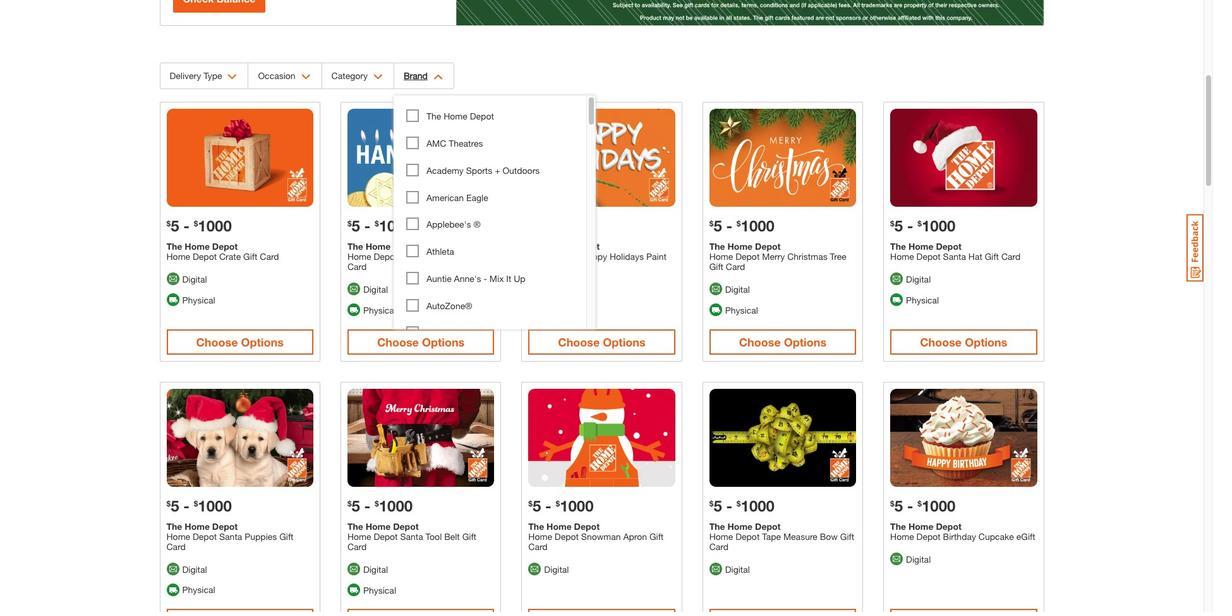 Task type: locate. For each thing, give the bounding box(es) containing it.
choose
[[196, 335, 238, 349], [377, 335, 419, 349], [558, 335, 600, 349], [740, 335, 781, 349], [921, 335, 962, 349]]

depot
[[470, 111, 494, 121], [212, 241, 238, 252], [574, 241, 600, 252], [393, 241, 419, 252], [756, 241, 781, 252], [937, 241, 962, 252], [193, 251, 217, 262], [555, 251, 579, 262], [374, 251, 398, 262], [736, 251, 760, 262], [917, 251, 941, 262], [212, 521, 238, 531], [574, 521, 600, 531], [393, 521, 419, 531], [756, 521, 781, 531], [937, 521, 962, 531], [193, 531, 217, 542], [555, 531, 579, 542], [374, 531, 398, 542], [736, 531, 760, 542], [917, 531, 941, 542]]

$ 5 - $ 1000 up tape
[[710, 497, 775, 514]]

options for menorah
[[422, 335, 465, 349]]

0 vertical spatial digital image
[[167, 273, 179, 285]]

1000 up the home depot home depot santa tool belt gift card
[[379, 497, 413, 514]]

1000 up the home depot home depot crate gift card
[[198, 217, 232, 235]]

amc
[[427, 138, 447, 148]]

1000 for the home depot home depot crate gift card
[[198, 217, 232, 235]]

tree
[[830, 251, 847, 262]]

1000 up hanukkah
[[379, 217, 413, 235]]

choose for santa
[[921, 335, 962, 349]]

1 choose options button from the left
[[167, 329, 314, 354]]

open arrow image for brand
[[434, 74, 443, 80]]

3 open arrow image from the left
[[374, 74, 383, 80]]

digital image
[[167, 273, 179, 285], [529, 563, 541, 575]]

delivery type link
[[160, 63, 248, 89]]

- up the home depot home depot santa tool belt gift card
[[365, 497, 371, 514]]

2 options from the left
[[422, 335, 465, 349]]

santa inside the home depot home depot santa puppies gift card
[[219, 531, 242, 542]]

1000 for the home depot home depot merry christmas tree gift card
[[741, 217, 775, 235]]

delivery
[[170, 70, 201, 81]]

physical
[[182, 294, 215, 305], [907, 294, 940, 305], [363, 305, 396, 315], [726, 305, 759, 315], [182, 584, 215, 595], [363, 584, 396, 595]]

$ 5 - $ 1000 up the home depot home depot crate gift card
[[167, 217, 232, 235]]

1000
[[198, 217, 232, 235], [560, 217, 594, 235], [379, 217, 413, 235], [741, 217, 775, 235], [922, 217, 956, 235], [198, 497, 232, 514], [560, 497, 594, 514], [379, 497, 413, 514], [741, 497, 775, 514], [922, 497, 956, 514]]

®
[[474, 219, 481, 230]]

physical image for the home depot home depot santa puppies gift card
[[167, 583, 179, 596]]

anne's
[[454, 273, 482, 284]]

1000 up tape
[[741, 497, 775, 514]]

egift
[[1017, 531, 1036, 542]]

open arrow image inside brand link
[[434, 74, 443, 80]]

gift
[[243, 251, 258, 262], [480, 251, 494, 262], [985, 251, 1000, 262], [552, 261, 566, 272], [710, 261, 724, 272], [280, 531, 294, 542], [650, 531, 664, 542], [463, 531, 477, 542], [841, 531, 855, 542]]

5 choose options from the left
[[921, 335, 1008, 349]]

home depot snowman apron gift card image
[[529, 389, 676, 487]]

category link
[[322, 63, 394, 89]]

santa inside the home depot home depot santa hat gift card
[[944, 251, 967, 262]]

1000 for the home depot home depot birthday cupcake egift
[[922, 497, 956, 514]]

digital image for home depot santa tool belt gift card
[[348, 563, 360, 575]]

santa left puppies
[[219, 531, 242, 542]]

santa left the hat
[[944, 251, 967, 262]]

2 horizontal spatial santa
[[944, 251, 967, 262]]

digital down the home depot home depot santa puppies gift card
[[182, 564, 207, 574]]

2 open arrow image from the left
[[301, 74, 311, 80]]

the inside the home depot home depot happy holidays paint cans gift card
[[529, 241, 544, 252]]

$ 5 - $ 1000 up the home depot home depot santa puppies gift card
[[167, 497, 232, 514]]

1 options from the left
[[241, 335, 284, 349]]

the home depot home depot tape measure bow gift card
[[710, 521, 855, 552]]

1 horizontal spatial physical image
[[891, 293, 904, 306]]

4 open arrow image from the left
[[434, 74, 443, 80]]

5 choose options button from the left
[[891, 329, 1038, 354]]

4 options from the left
[[784, 335, 827, 349]]

digital image for home depot merry christmas tree gift card
[[710, 283, 722, 295]]

2 choose options button from the left
[[348, 329, 495, 354]]

5 for the home depot home depot snowman apron gift card
[[533, 497, 541, 514]]

open arrow image
[[228, 74, 237, 80], [301, 74, 311, 80], [374, 74, 383, 80], [434, 74, 443, 80]]

- up the home depot home depot tape measure bow gift card
[[727, 497, 733, 514]]

physical image for the home depot home depot merry christmas tree gift card
[[710, 304, 722, 316]]

1 choose from the left
[[196, 335, 238, 349]]

- for the home depot home depot santa puppies gift card
[[183, 497, 190, 514]]

options
[[241, 335, 284, 349], [422, 335, 465, 349], [603, 335, 646, 349], [784, 335, 827, 349], [966, 335, 1008, 349]]

physical for home depot santa tool belt gift card
[[363, 584, 396, 595]]

- for the home depot home depot birthday cupcake egift
[[908, 497, 914, 514]]

open arrow image inside occasion link
[[301, 74, 311, 80]]

- up the home depot home depot santa hat gift card
[[908, 217, 914, 235]]

the home depot home depot merry christmas tree gift card
[[710, 241, 847, 272]]

digital for the home depot home depot crate gift card
[[182, 274, 207, 284]]

home depot merry christmas tree gift card image
[[710, 109, 857, 207]]

christmas
[[788, 251, 828, 262]]

$ 5 - $ 1000 for the home depot home depot crate gift card
[[167, 217, 232, 235]]

- left mix
[[484, 273, 487, 284]]

2 choose options from the left
[[377, 335, 465, 349]]

the inside the home depot home depot tape measure bow gift card
[[710, 521, 726, 531]]

1000 for the home depot home depot hanukkah menorah gift card
[[379, 217, 413, 235]]

cans
[[529, 261, 549, 272]]

digital down the home depot home depot santa hat gift card
[[907, 274, 931, 284]]

- up the home depot home depot santa puppies gift card
[[183, 497, 190, 514]]

the inside the home depot home depot crate gift card
[[167, 241, 182, 252]]

- up the home depot home depot merry christmas tree gift card
[[727, 217, 733, 235]]

choose options
[[196, 335, 284, 349], [377, 335, 465, 349], [558, 335, 646, 349], [740, 335, 827, 349], [921, 335, 1008, 349]]

- up the home depot home depot hanukkah menorah gift card
[[365, 217, 371, 235]]

1000 up merry
[[741, 217, 775, 235]]

the for the home depot home depot happy holidays paint cans gift card
[[529, 241, 544, 252]]

eagle
[[467, 192, 489, 203]]

happy
[[582, 251, 608, 262]]

5 choose from the left
[[921, 335, 962, 349]]

1000 up the home depot home depot santa hat gift card
[[922, 217, 956, 235]]

the for the home depot home depot santa hat gift card
[[891, 241, 907, 252]]

1 choose options from the left
[[196, 335, 284, 349]]

the
[[427, 111, 442, 121], [167, 241, 182, 252], [529, 241, 544, 252], [348, 241, 363, 252], [710, 241, 726, 252], [891, 241, 907, 252], [167, 521, 182, 531], [529, 521, 544, 531], [348, 521, 363, 531], [710, 521, 726, 531], [891, 521, 907, 531]]

the for the home depot home depot merry christmas tree gift card
[[710, 241, 726, 252]]

home depot santa hat gift card image
[[891, 109, 1038, 207]]

digital for the home depot home depot santa hat gift card
[[907, 274, 931, 284]]

delivery type
[[170, 70, 222, 81]]

0 horizontal spatial physical image
[[710, 304, 722, 316]]

gift inside the home depot home depot crate gift card
[[243, 251, 258, 262]]

1000 up happy
[[560, 217, 594, 235]]

the inside the home depot home depot hanukkah menorah gift card
[[348, 241, 363, 252]]

birthday
[[944, 531, 977, 542]]

$ 5 - $ 1000 for the home depot home depot tape measure bow gift card
[[710, 497, 775, 514]]

gift up mix
[[480, 251, 494, 262]]

home depot hanukkah menorah gift card image
[[348, 109, 495, 207]]

the inside the home depot home depot santa hat gift card
[[891, 241, 907, 252]]

open arrow image right type
[[228, 74, 237, 80]]

the home depot home depot santa puppies gift card
[[167, 521, 294, 552]]

the inside the home depot home depot birthday cupcake egift
[[891, 521, 907, 531]]

physical for home depot santa hat gift card
[[907, 294, 940, 305]]

digital down the home depot home depot santa tool belt gift card
[[363, 564, 388, 574]]

auntie
[[427, 273, 452, 284]]

card inside the home depot home depot santa puppies gift card
[[167, 541, 186, 552]]

3 options from the left
[[603, 335, 646, 349]]

0 horizontal spatial santa
[[219, 531, 242, 542]]

gift inside the home depot home depot merry christmas tree gift card
[[710, 261, 724, 272]]

1 vertical spatial digital image
[[529, 563, 541, 575]]

the for the home depot home depot tape measure bow gift card
[[710, 521, 726, 531]]

santa inside the home depot home depot santa tool belt gift card
[[400, 531, 423, 542]]

$ 5 - $ 1000 up the home depot home depot santa hat gift card
[[891, 217, 956, 235]]

merry
[[763, 251, 785, 262]]

the home depot
[[427, 111, 494, 121]]

gift right cans
[[552, 261, 566, 272]]

physical image for the home depot home depot crate gift card
[[167, 293, 179, 306]]

tool
[[426, 531, 442, 542]]

choose options for happy
[[558, 335, 646, 349]]

santa left tool
[[400, 531, 423, 542]]

applebee's
[[427, 219, 471, 230]]

open arrow image for category
[[374, 74, 383, 80]]

$ 5 - $ 1000 up the home depot home depot snowman apron gift card in the bottom of the page
[[529, 497, 594, 514]]

choose for hanukkah
[[377, 335, 419, 349]]

santa for puppies
[[219, 531, 242, 542]]

open arrow image right 'occasion'
[[301, 74, 311, 80]]

digital down the home depot home depot tape measure bow gift card
[[726, 564, 750, 574]]

4 choose options button from the left
[[710, 329, 857, 354]]

3 choose from the left
[[558, 335, 600, 349]]

the inside the home depot home depot santa puppies gift card
[[167, 521, 182, 531]]

brand
[[404, 70, 428, 81]]

the inside the home depot home depot santa tool belt gift card
[[348, 521, 363, 531]]

open arrow image right category
[[374, 74, 383, 80]]

gift right puppies
[[280, 531, 294, 542]]

mix
[[490, 273, 504, 284]]

holidays
[[610, 251, 644, 262]]

5
[[171, 217, 179, 235], [352, 217, 360, 235], [714, 217, 722, 235], [895, 217, 904, 235], [171, 497, 179, 514], [533, 497, 541, 514], [352, 497, 360, 514], [714, 497, 722, 514], [895, 497, 904, 514]]

options for holidays
[[603, 335, 646, 349]]

digital for the home depot home depot santa tool belt gift card
[[363, 564, 388, 574]]

- up the home depot home depot birthday cupcake egift
[[908, 497, 914, 514]]

theatres
[[449, 138, 483, 148]]

open arrow image inside delivery type link
[[228, 74, 237, 80]]

1000 up the home depot home depot santa puppies gift card
[[198, 497, 232, 514]]

digital down the home depot home depot hanukkah menorah gift card
[[363, 284, 388, 295]]

physical for home depot crate gift card
[[182, 294, 215, 305]]

digital down the home depot home depot merry christmas tree gift card
[[726, 284, 750, 295]]

bow
[[820, 531, 838, 542]]

physical for home depot santa puppies gift card
[[182, 584, 215, 595]]

gift left merry
[[710, 261, 724, 272]]

the home depot home depot birthday cupcake egift
[[891, 521, 1036, 542]]

gift inside the home depot home depot snowman apron gift card
[[650, 531, 664, 542]]

santa for tool
[[400, 531, 423, 542]]

4 choose from the left
[[740, 335, 781, 349]]

the inside the home depot home depot snowman apron gift card
[[529, 521, 544, 531]]

card
[[260, 251, 279, 262], [1002, 251, 1021, 262], [568, 261, 587, 272], [348, 261, 367, 272], [726, 261, 746, 272], [167, 541, 186, 552], [529, 541, 548, 552], [348, 541, 367, 552], [710, 541, 729, 552]]

physical image
[[891, 293, 904, 306], [710, 304, 722, 316]]

brand link
[[394, 63, 454, 89]]

the home depot home depot crate gift card
[[167, 241, 279, 262]]

5 options from the left
[[966, 335, 1008, 349]]

outdoors
[[503, 165, 540, 176]]

$
[[167, 219, 171, 228], [194, 219, 198, 228], [348, 219, 352, 228], [375, 219, 379, 228], [710, 219, 714, 228], [737, 219, 741, 228], [891, 219, 895, 228], [918, 219, 922, 228], [167, 499, 171, 508], [194, 499, 198, 508], [529, 499, 533, 508], [556, 499, 560, 508], [348, 499, 352, 508], [375, 499, 379, 508], [710, 499, 714, 508], [737, 499, 741, 508], [891, 499, 895, 508], [918, 499, 922, 508]]

digital
[[182, 274, 207, 284], [907, 274, 931, 284], [363, 284, 388, 295], [726, 284, 750, 295], [907, 554, 931, 564], [182, 564, 207, 574], [545, 564, 569, 574], [363, 564, 388, 574], [726, 564, 750, 574]]

gift right crate
[[243, 251, 258, 262]]

physical image for the home depot home depot hanukkah menorah gift card
[[348, 304, 360, 316]]

digital image for home depot santa hat gift card
[[891, 273, 904, 285]]

gift inside the home depot home depot hanukkah menorah gift card
[[480, 251, 494, 262]]

$ 5 - $ 1000 up hanukkah
[[348, 217, 413, 235]]

the inside the home depot home depot merry christmas tree gift card
[[710, 241, 726, 252]]

- up the home depot home depot crate gift card
[[183, 217, 190, 235]]

gift right bow
[[841, 531, 855, 542]]

open arrow image right brand
[[434, 74, 443, 80]]

$ 5 - $ 1000 up the home depot home depot santa tool belt gift card
[[348, 497, 413, 514]]

digital down the home depot home depot crate gift card
[[182, 274, 207, 284]]

choose options button for happy
[[529, 329, 676, 354]]

- for the home depot home depot santa hat gift card
[[908, 217, 914, 235]]

academy
[[427, 165, 464, 176]]

- for the home depot home depot hanukkah menorah gift card
[[365, 217, 371, 235]]

2 choose from the left
[[377, 335, 419, 349]]

physical for home depot hanukkah menorah gift card
[[363, 305, 396, 315]]

- for the home depot home depot snowman apron gift card
[[546, 497, 552, 514]]

card inside the home depot home depot crate gift card
[[260, 251, 279, 262]]

home depot birthday cupcake egift image
[[891, 389, 1038, 487]]

1000 up the home depot home depot birthday cupcake egift
[[922, 497, 956, 514]]

open arrow image for occasion
[[301, 74, 311, 80]]

- for the home depot home depot crate gift card
[[183, 217, 190, 235]]

3 choose options button from the left
[[529, 329, 676, 354]]

digital image
[[891, 273, 904, 285], [348, 283, 360, 295], [710, 283, 722, 295], [891, 553, 904, 565], [167, 563, 179, 575], [348, 563, 360, 575], [710, 563, 722, 575]]

choose options button
[[167, 329, 314, 354], [348, 329, 495, 354], [529, 329, 676, 354], [710, 329, 857, 354], [891, 329, 1038, 354]]

gift inside the home depot home depot santa tool belt gift card
[[463, 531, 477, 542]]

gift right apron
[[650, 531, 664, 542]]

american eagle
[[427, 192, 489, 203]]

1000 up the home depot home depot snowman apron gift card in the bottom of the page
[[560, 497, 594, 514]]

choose for merry
[[740, 335, 781, 349]]

4 choose options from the left
[[740, 335, 827, 349]]

-
[[183, 217, 190, 235], [365, 217, 371, 235], [727, 217, 733, 235], [908, 217, 914, 235], [484, 273, 487, 284], [183, 497, 190, 514], [546, 497, 552, 514], [365, 497, 371, 514], [727, 497, 733, 514], [908, 497, 914, 514]]

5 for the home depot home depot birthday cupcake egift
[[895, 497, 904, 514]]

- up the home depot home depot snowman apron gift card in the bottom of the page
[[546, 497, 552, 514]]

gift right belt
[[463, 531, 477, 542]]

choose for happy
[[558, 335, 600, 349]]

santa
[[944, 251, 967, 262], [219, 531, 242, 542], [400, 531, 423, 542]]

5 for the home depot home depot tape measure bow gift card
[[714, 497, 722, 514]]

$ 5 - $ 1000 up merry
[[710, 217, 775, 235]]

auntie anne's - mix it up
[[427, 273, 526, 284]]

home depot santa tool belt gift card image
[[348, 389, 495, 487]]

- for the home depot home depot santa tool belt gift card
[[365, 497, 371, 514]]

digital for the home depot home depot hanukkah menorah gift card
[[363, 284, 388, 295]]

1 horizontal spatial santa
[[400, 531, 423, 542]]

the home depot home depot snowman apron gift card
[[529, 521, 664, 552]]

choose options for hanukkah
[[377, 335, 465, 349]]

choose options for santa
[[921, 335, 1008, 349]]

gift right the hat
[[985, 251, 1000, 262]]

$ 5 - $ 1000
[[167, 217, 232, 235], [348, 217, 413, 235], [710, 217, 775, 235], [891, 217, 956, 235], [167, 497, 232, 514], [529, 497, 594, 514], [348, 497, 413, 514], [710, 497, 775, 514], [891, 497, 956, 514]]

card inside the home depot home depot santa tool belt gift card
[[348, 541, 367, 552]]

choose options for crate
[[196, 335, 284, 349]]

occasion
[[258, 70, 296, 81]]

1 open arrow image from the left
[[228, 74, 237, 80]]

3 choose options from the left
[[558, 335, 646, 349]]

home
[[444, 111, 468, 121], [185, 241, 210, 252], [547, 241, 572, 252], [366, 241, 391, 252], [728, 241, 753, 252], [909, 241, 934, 252], [167, 251, 190, 262], [529, 251, 553, 262], [348, 251, 371, 262], [710, 251, 734, 262], [891, 251, 915, 262], [185, 521, 210, 531], [547, 521, 572, 531], [366, 521, 391, 531], [728, 521, 753, 531], [909, 521, 934, 531], [167, 531, 190, 542], [529, 531, 553, 542], [348, 531, 371, 542], [710, 531, 734, 542], [891, 531, 915, 542]]

$ 5 - $ 1000 up the home depot home depot birthday cupcake egift
[[891, 497, 956, 514]]

physical image
[[167, 293, 179, 306], [348, 304, 360, 316], [167, 583, 179, 596], [348, 583, 360, 596]]

academy sports + outdoors
[[427, 165, 540, 176]]

digital for the home depot home depot merry christmas tree gift card
[[726, 284, 750, 295]]

open arrow image inside category link
[[374, 74, 383, 80]]

card inside the home depot home depot snowman apron gift card
[[529, 541, 548, 552]]

physical for home depot merry christmas tree gift card
[[726, 305, 759, 315]]



Task type: describe. For each thing, give the bounding box(es) containing it.
the for the home depot home depot birthday cupcake egift
[[891, 521, 907, 531]]

5 for the home depot home depot hanukkah menorah gift card
[[352, 217, 360, 235]]

the for the home depot home depot hanukkah menorah gift card
[[348, 241, 363, 252]]

autozone®
[[427, 300, 473, 311]]

the home depot home depot happy holidays paint cans gift card
[[529, 241, 667, 272]]

1000 for the home depot home depot santa tool belt gift card
[[379, 497, 413, 514]]

measure
[[784, 531, 818, 542]]

$ 5 - $ 1000 for the home depot home depot santa tool belt gift card
[[348, 497, 413, 514]]

physical image for the home depot home depot santa hat gift card
[[891, 293, 904, 306]]

card inside the home depot home depot santa hat gift card
[[1002, 251, 1021, 262]]

5 for the home depot home depot merry christmas tree gift card
[[714, 217, 722, 235]]

santa for hat
[[944, 251, 967, 262]]

tape
[[763, 531, 781, 542]]

+
[[495, 165, 500, 176]]

5 for the home depot home depot santa hat gift card
[[895, 217, 904, 235]]

$ 5 - $ 1000 for the home depot home depot birthday cupcake egift
[[891, 497, 956, 514]]

hanukkah
[[400, 251, 440, 262]]

$ 5 - $ 1000 for the home depot home depot merry christmas tree gift card
[[710, 217, 775, 235]]

the home depot home depot santa hat gift card
[[891, 241, 1021, 262]]

$ 5 - $ 1000 for the home depot home depot santa hat gift card
[[891, 217, 956, 235]]

1000 for the home depot home depot tape measure bow gift card
[[741, 497, 775, 514]]

category
[[332, 70, 368, 81]]

feedback link image
[[1187, 214, 1204, 282]]

cupcake
[[979, 531, 1015, 542]]

bp
[[427, 327, 439, 338]]

options for christmas
[[784, 335, 827, 349]]

digital image for home depot hanukkah menorah gift card
[[348, 283, 360, 295]]

- for the home depot home depot merry christmas tree gift card
[[727, 217, 733, 235]]

home depot tape measure bow gift card image
[[710, 389, 857, 487]]

open arrow image for delivery type
[[228, 74, 237, 80]]

the for the home depot
[[427, 111, 442, 121]]

the for the home depot home depot crate gift card
[[167, 241, 182, 252]]

choose options button for hanukkah
[[348, 329, 495, 354]]

options for hat
[[966, 335, 1008, 349]]

the for the home depot home depot snowman apron gift card
[[529, 521, 544, 531]]

applebee's ®
[[427, 219, 481, 230]]

digital down the home depot home depot birthday cupcake egift
[[907, 554, 931, 564]]

american
[[427, 192, 464, 203]]

the for the home depot home depot santa tool belt gift card
[[348, 521, 363, 531]]

1000 for the home depot home depot santa puppies gift card
[[198, 497, 232, 514]]

type
[[204, 70, 222, 81]]

paint
[[647, 251, 667, 262]]

choose options for merry
[[740, 335, 827, 349]]

up
[[514, 273, 526, 284]]

card inside the home depot home depot merry christmas tree gift card
[[726, 261, 746, 272]]

sports
[[466, 165, 493, 176]]

$ 5 - $ 1000 for the home depot home depot snowman apron gift card
[[529, 497, 594, 514]]

options for gift
[[241, 335, 284, 349]]

hat
[[969, 251, 983, 262]]

5 for the home depot home depot santa puppies gift card
[[171, 497, 179, 514]]

1000 for the home depot home depot santa hat gift card
[[922, 217, 956, 235]]

gift inside the home depot home depot happy holidays paint cans gift card
[[552, 261, 566, 272]]

home depot santa puppies gift card image
[[167, 389, 314, 487]]

1000 for the home depot home depot snowman apron gift card
[[560, 497, 594, 514]]

0 horizontal spatial digital image
[[167, 273, 179, 285]]

the home depot home depot hanukkah menorah gift card
[[348, 241, 494, 272]]

choose for crate
[[196, 335, 238, 349]]

image for give the gift of doing image
[[457, 0, 1044, 25]]

- for the home depot home depot tape measure bow gift card
[[727, 497, 733, 514]]

card inside the home depot home depot happy holidays paint cans gift card
[[568, 261, 587, 272]]

puppies
[[245, 531, 277, 542]]

5 for the home depot home depot santa tool belt gift card
[[352, 497, 360, 514]]

choose options button for crate
[[167, 329, 314, 354]]

choose options button for santa
[[891, 329, 1038, 354]]

gift inside the home depot home depot santa puppies gift card
[[280, 531, 294, 542]]

belt
[[445, 531, 460, 542]]

athleta
[[427, 246, 454, 257]]

5 for the home depot home depot crate gift card
[[171, 217, 179, 235]]

card inside the home depot home depot tape measure bow gift card
[[710, 541, 729, 552]]

card inside the home depot home depot hanukkah menorah gift card
[[348, 261, 367, 272]]

menorah
[[443, 251, 478, 262]]

apron
[[624, 531, 647, 542]]

1 horizontal spatial digital image
[[529, 563, 541, 575]]

physical image for the home depot home depot santa tool belt gift card
[[348, 583, 360, 596]]

crate
[[219, 251, 241, 262]]

digital for the home depot home depot santa puppies gift card
[[182, 564, 207, 574]]

home depot crate gift card image
[[167, 109, 314, 207]]

it
[[507, 273, 512, 284]]

amc theatres
[[427, 138, 483, 148]]

gift inside the home depot home depot tape measure bow gift card
[[841, 531, 855, 542]]

home depot happy holidays paint cans gift card image
[[529, 109, 676, 207]]

digital down the home depot home depot snowman apron gift card in the bottom of the page
[[545, 564, 569, 574]]

choose options button for merry
[[710, 329, 857, 354]]

digital image for home depot santa puppies gift card
[[167, 563, 179, 575]]

$ 5 - $ 1000 for the home depot home depot hanukkah menorah gift card
[[348, 217, 413, 235]]

$ 5 - $ 1000 for the home depot home depot santa puppies gift card
[[167, 497, 232, 514]]

the home depot home depot santa tool belt gift card
[[348, 521, 477, 552]]

gift inside the home depot home depot santa hat gift card
[[985, 251, 1000, 262]]

occasion link
[[249, 63, 322, 89]]

the for the home depot home depot santa puppies gift card
[[167, 521, 182, 531]]

snowman
[[582, 531, 621, 542]]



Task type: vqa. For each thing, say whether or not it's contained in the screenshot.
the Hanukkah
yes



